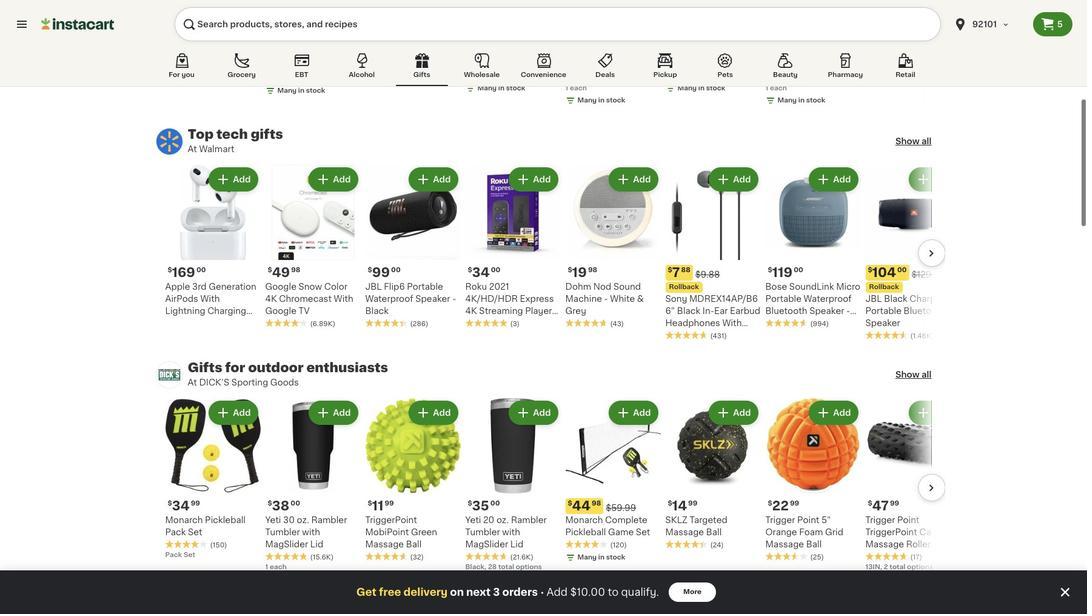 Task type: describe. For each thing, give the bounding box(es) containing it.
2 (57) from the left
[[911, 63, 924, 70]]

treatment tracker modal dialog
[[0, 571, 1088, 615]]

$ 44 98
[[568, 500, 601, 513]]

charging
[[208, 307, 246, 316]]

product group containing 47
[[866, 399, 961, 573]]

(6.89k)
[[310, 321, 336, 328]]

30 for $ 30 00
[[172, 21, 190, 33]]

add button for $ 22 99
[[811, 402, 858, 424]]

$ 38 00
[[268, 500, 300, 513]]

at inside top tech gifts at walmart
[[188, 145, 197, 154]]

38
[[272, 500, 290, 513]]

$ 19 98
[[568, 266, 598, 279]]

walmart
[[199, 145, 235, 154]]

& inside dohm nod sound machine - white & grey
[[638, 295, 644, 303]]

many in stock for tatcha dewy cleanse & hydrate duo
[[678, 85, 726, 92]]

point for 22
[[798, 516, 820, 525]]

tv
[[299, 307, 310, 316]]

sony mdrex14ap/b6 6" black in-ear earbud headphones with microphone
[[666, 295, 761, 340]]

set inside voluspa mini candle set
[[866, 49, 880, 58]]

bose
[[766, 283, 788, 291]]

hdmi
[[506, 331, 530, 340]]

add for $ 34 99
[[233, 409, 251, 417]]

de
[[181, 37, 192, 46]]

tech
[[217, 128, 248, 141]]

smooth
[[487, 319, 521, 328]]

119
[[773, 266, 793, 279]]

product group containing 7
[[666, 165, 761, 342]]

stock down the (120)
[[607, 555, 626, 561]]

$ inside $ 104 00
[[869, 267, 873, 274]]

tatcha for &
[[666, 37, 694, 46]]

get free delivery on next 3 orders • add $10.00 to qualify.
[[357, 588, 660, 598]]

eau
[[289, 61, 305, 70]]

gifts for gifts for outdoor enthusiasts at dick's sporting goods
[[188, 362, 223, 374]]

protection
[[766, 61, 811, 70]]

waterproof inside bose soundlink micro portable waterproof bluetooth speaker - stone blue
[[804, 295, 852, 303]]

many in stock for shiseido daily hydrating sun protection set
[[778, 97, 826, 104]]

35 for yves
[[272, 21, 289, 33]]

1 for tatcha mini favorites set
[[466, 73, 469, 79]]

pharmacy button
[[820, 51, 872, 86]]

triggerpoint inside triggerpoint mobipoint green massage ball
[[366, 516, 417, 525]]

$ for triggerpoint mobipoint green massage ball
[[368, 501, 372, 507]]

add for $ 35 00
[[533, 409, 551, 417]]

walmart image
[[156, 128, 183, 155]]

each down yeti 30 oz. rambler tumbler with magslider lid
[[270, 564, 287, 571]]

show for 22
[[896, 371, 920, 379]]

targeted
[[690, 516, 728, 525]]

add button for $ 49 98
[[310, 169, 357, 191]]

set inside hermes mini replica coffret set
[[398, 49, 413, 58]]

mobipoint
[[366, 528, 409, 537]]

pack inside monarch pickleball pack set
[[165, 528, 186, 537]]

mdrex14ap/b6
[[690, 295, 759, 303]]

ml
[[377, 73, 385, 79]]

monarch for pickleball
[[566, 516, 603, 525]]

1 for tatcha dewy cleanse & hydrate duo
[[666, 73, 669, 79]]

to
[[608, 588, 619, 598]]

pets
[[718, 72, 734, 78]]

20
[[484, 516, 495, 525]]

(77)
[[611, 75, 624, 82]]

104
[[873, 266, 897, 279]]

show all for 119
[[896, 137, 932, 146]]

ebt button
[[276, 51, 328, 86]]

$ 34 00
[[468, 266, 501, 279]]

00 for yeti 30 oz. rambler tumbler with magslider lid
[[291, 501, 300, 507]]

mini for tatcha
[[496, 37, 514, 46]]

yeti 20 oz. rambler tumbler with magslider lid
[[466, 516, 547, 549]]

stock for tatcha dewy cleanse & hydrate duo
[[707, 85, 726, 92]]

top tech gifts at walmart
[[188, 128, 283, 154]]

$ for monarch pickleball pack set
[[168, 501, 172, 507]]

99 for 34
[[191, 501, 200, 507]]

$ 14 99
[[668, 500, 698, 513]]

goods
[[271, 379, 299, 387]]

many in stock for viktor&rolf mini good fortune & flowerbomb perfume set
[[578, 97, 626, 104]]

$ for roku 2021 4k/hd/hdr express 4k streaming player with smooth wi-fi premium hdmi & cable
[[468, 267, 473, 274]]

& inside tatcha dewy cleanse & hydrate duo
[[666, 49, 673, 58]]

stock down ebt
[[306, 87, 325, 94]]

roku 2021 4k/hd/hdr express 4k streaming player with smooth wi-fi premium hdmi & cable
[[466, 283, 554, 352]]

trigger point triggerpoint carbon massage roller
[[866, 516, 952, 549]]

2
[[884, 564, 889, 571]]

00 inside $ 104 00
[[898, 267, 908, 274]]

sony
[[666, 295, 688, 303]]

black inside jbl black charge 4 portable bluetooth speaker
[[885, 295, 908, 303]]

outdoor
[[248, 362, 304, 374]]

many for tatcha mini favorites set
[[478, 85, 497, 92]]

cable
[[466, 343, 491, 352]]

orders
[[503, 588, 538, 598]]

88
[[682, 267, 691, 274]]

add for $ 34 00
[[533, 175, 551, 184]]

7.5 ml
[[366, 73, 385, 79]]

each for viktor&rolf mini good fortune & flowerbomb perfume set
[[570, 85, 587, 92]]

$ for dohm nod sound machine - white & grey
[[568, 267, 573, 274]]

microphone
[[666, 331, 717, 340]]

$ 47 99
[[869, 500, 900, 513]]

pickleball inside monarch complete pickleball game set
[[566, 528, 606, 537]]

duo inside yves saint laurent mini black opium & libre eau de parfum duo
[[265, 73, 283, 82]]

nod
[[594, 283, 612, 291]]

$ for apple 3rd generation airpods with lightning charging case - white
[[168, 267, 172, 274]]

in for tatcha mini favorites set
[[499, 85, 505, 92]]

flowerbomb
[[566, 61, 619, 70]]

options for 47
[[908, 564, 934, 571]]

dewy
[[696, 37, 721, 46]]

in for viktor&rolf mini good fortune & flowerbomb perfume set
[[599, 97, 605, 104]]

good
[[637, 37, 661, 46]]

in for shiseido daily hydrating sun protection set
[[799, 97, 805, 104]]

$ 119 00
[[768, 266, 804, 279]]

sol de janeiro bum bum jet set
[[165, 37, 247, 58]]

item carousel region for top tech gifts
[[142, 165, 961, 352]]

duo inside tatcha dewy cleanse & hydrate duo
[[712, 49, 729, 58]]

magslider for 35
[[466, 541, 509, 549]]

22
[[773, 500, 789, 513]]

shop categories tab list
[[156, 51, 932, 86]]

many down ebt
[[278, 87, 297, 94]]

green
[[411, 528, 438, 537]]

show all link for 22
[[896, 369, 932, 381]]

add for $ 119 00
[[834, 175, 852, 184]]

- inside bose soundlink micro portable waterproof bluetooth speaker - stone blue
[[847, 307, 851, 316]]

1 horizontal spatial bum
[[228, 37, 247, 46]]

(43)
[[611, 321, 624, 328]]

with inside sony mdrex14ap/b6 6" black in-ear earbud headphones with microphone
[[723, 319, 742, 328]]

00 for yeti 20 oz. rambler tumbler with magslider lid
[[491, 501, 500, 507]]

$ 35 00 for yves
[[268, 21, 300, 33]]

& inside yves saint laurent mini black opium & libre eau de parfum duo
[[342, 49, 349, 58]]

$ for jbl flip6 portable waterproof speaker - black
[[368, 267, 372, 274]]

many in stock down the (120)
[[578, 555, 626, 561]]

1 each for tatcha mini favorites set
[[466, 73, 487, 79]]

(994)
[[811, 321, 830, 328]]

6"
[[666, 307, 675, 316]]

•
[[541, 588, 545, 598]]

product group containing 169
[[165, 165, 261, 328]]

with inside google snow color 4k chromecast with google tv
[[334, 295, 354, 303]]

1 google from the top
[[265, 283, 297, 291]]

opium
[[311, 49, 340, 58]]

sporting
[[232, 379, 268, 387]]

retail
[[896, 72, 916, 78]]

set down monarch pickleball pack set
[[184, 552, 195, 559]]

169
[[172, 266, 195, 279]]

show for 119
[[896, 137, 920, 146]]

cleanse
[[723, 37, 758, 46]]

1 for shiseido daily hydrating sun protection set
[[766, 85, 769, 92]]

massage inside trigger point triggerpoint carbon massage roller
[[866, 541, 905, 549]]

white inside dohm nod sound machine - white & grey
[[611, 295, 635, 303]]

sklz
[[666, 516, 688, 525]]

speaker for bose
[[810, 307, 845, 316]]

13in,
[[866, 564, 883, 571]]

00 for yves saint laurent mini black opium & libre eau de parfum duo
[[290, 21, 300, 28]]

item carousel region containing 30
[[142, 0, 961, 108]]

each left "retail"
[[871, 73, 888, 79]]

black,
[[466, 564, 487, 571]]

(15.6k)
[[310, 555, 334, 561]]

black inside sony mdrex14ap/b6 6" black in-ear earbud headphones with microphone
[[678, 307, 701, 316]]

add for $ 169 00
[[233, 175, 251, 184]]

mini for viktor&rolf
[[617, 37, 635, 46]]

92101 button
[[946, 7, 1034, 41]]

ball inside triggerpoint mobipoint green massage ball
[[406, 541, 422, 549]]

grocery button
[[216, 51, 268, 86]]

tumbler for 38
[[265, 528, 300, 537]]

trigger for 22
[[766, 516, 796, 525]]

1 horizontal spatial (104)
[[711, 63, 728, 70]]

1 each inside product group
[[265, 564, 287, 571]]

$ 99 00
[[368, 266, 401, 279]]

1 each left "retail"
[[866, 73, 888, 79]]

sun
[[811, 49, 827, 58]]

11
[[372, 500, 384, 513]]

many up the $10.00
[[578, 555, 597, 561]]

19
[[573, 266, 587, 279]]

product group containing 44
[[566, 399, 661, 565]]

convenience button
[[516, 51, 572, 86]]

00 for jbl flip6 portable waterproof speaker - black
[[391, 267, 401, 274]]

deals button
[[580, 51, 632, 86]]

speaker inside jbl flip6 portable waterproof speaker - black
[[416, 295, 451, 303]]

for
[[225, 362, 245, 374]]

add for $ 11 99
[[433, 409, 451, 417]]

add for $ 47 99
[[934, 409, 952, 417]]

$ for trigger point triggerpoint carbon massage roller
[[869, 501, 873, 507]]

many for tatcha dewy cleanse & hydrate duo
[[678, 85, 697, 92]]

all for 119
[[922, 137, 932, 146]]

machine
[[566, 295, 602, 303]]

92101
[[973, 20, 998, 29]]

1 (57) from the left
[[511, 63, 524, 70]]

with inside roku 2021 4k/hd/hdr express 4k streaming player with smooth wi-fi premium hdmi & cable
[[466, 319, 485, 328]]

with for 35
[[503, 528, 521, 537]]

with inside apple 3rd generation airpods with lightning charging case - white
[[201, 295, 220, 303]]

game
[[609, 528, 634, 537]]

instacart image
[[41, 17, 114, 32]]

pets button
[[700, 51, 752, 86]]

with for 38
[[302, 528, 320, 537]]

total for 47
[[890, 564, 906, 571]]

rollback for 7
[[670, 284, 699, 291]]

44
[[573, 500, 591, 513]]

dohm
[[566, 283, 592, 291]]

$ for yeti 20 oz. rambler tumbler with magslider lid
[[468, 501, 473, 507]]

dick's
[[199, 379, 230, 387]]

all for 22
[[922, 371, 932, 379]]

4k inside google snow color 4k chromecast with google tv
[[265, 295, 277, 303]]

earbud
[[731, 307, 761, 316]]

99 for 47
[[891, 501, 900, 507]]

hermes mini replica coffret set
[[366, 37, 453, 58]]



Task type: locate. For each thing, give the bounding box(es) containing it.
0 horizontal spatial portable
[[407, 283, 443, 291]]

4k down '4k/hd/hdr'
[[466, 307, 477, 316]]

2 show all link from the top
[[896, 369, 932, 381]]

00 for bose soundlink micro portable waterproof bluetooth speaker - stone blue
[[794, 267, 804, 274]]

99 for 22
[[791, 501, 800, 507]]

00 inside $ 30 00
[[191, 21, 201, 28]]

2 show all from the top
[[896, 371, 932, 379]]

& inside viktor&rolf mini good fortune & flowerbomb perfume set
[[601, 49, 608, 58]]

each down flowerbomb
[[570, 85, 587, 92]]

yeti inside yeti 30 oz. rambler tumbler with magslider lid
[[265, 516, 281, 525]]

00 up the '2021'
[[491, 267, 501, 274]]

product group containing 19
[[566, 165, 661, 329]]

& down fi
[[532, 331, 539, 340]]

0 horizontal spatial bum
[[165, 49, 185, 58]]

0 horizontal spatial lid
[[311, 541, 324, 549]]

add button for $ 14 99
[[711, 402, 758, 424]]

set inside tatcha mini favorites set
[[466, 49, 480, 58]]

mini for voluspa
[[910, 37, 928, 46]]

$59.99
[[606, 504, 637, 513]]

0 horizontal spatial total
[[499, 564, 515, 571]]

triggerpoint down $ 47 99
[[866, 528, 918, 537]]

2 tatcha from the left
[[666, 37, 694, 46]]

0 horizontal spatial (104)
[[310, 75, 327, 82]]

with up premium
[[466, 319, 485, 328]]

tumbler inside yeti 30 oz. rambler tumbler with magslider lid
[[265, 528, 300, 537]]

set down voluspa
[[866, 49, 880, 58]]

candle
[[930, 37, 960, 46]]

yeti 30 oz. rambler tumbler with magslider lid
[[265, 516, 347, 549]]

99 inside $ 14 99
[[689, 501, 698, 507]]

options down (21.6k)
[[516, 564, 542, 571]]

each for shiseido daily hydrating sun protection set
[[770, 85, 787, 92]]

$ inside $ 99 00
[[368, 267, 372, 274]]

2 vertical spatial item carousel region
[[142, 399, 961, 578]]

apple
[[165, 283, 190, 291]]

mini
[[401, 37, 419, 46], [496, 37, 514, 46], [617, 37, 635, 46], [910, 37, 928, 46], [265, 49, 283, 58]]

30 for yeti 30 oz. rambler tumbler with magslider lid
[[283, 516, 295, 525]]

2 rambler from the left
[[511, 516, 547, 525]]

1 horizontal spatial trigger
[[866, 516, 896, 525]]

0 horizontal spatial bluetooth
[[766, 307, 808, 316]]

2 trigger from the left
[[866, 516, 896, 525]]

1 all from the top
[[922, 137, 932, 146]]

00 right 38
[[291, 501, 300, 507]]

bum up grocery button
[[228, 37, 247, 46]]

in inside product group
[[599, 555, 605, 561]]

massage down orange
[[766, 541, 805, 549]]

2 total from the left
[[890, 564, 906, 571]]

wholesale
[[464, 72, 500, 78]]

1 horizontal spatial with
[[503, 528, 521, 537]]

$ 49 98
[[268, 266, 301, 279]]

set inside monarch pickleball pack set
[[188, 528, 202, 537]]

alcohol
[[349, 72, 375, 78]]

beauty
[[774, 72, 798, 78]]

34 up monarch pickleball pack set
[[172, 500, 190, 513]]

point for 47
[[898, 516, 920, 525]]

1 vertical spatial show
[[896, 371, 920, 379]]

1 vertical spatial $ 35 00
[[468, 500, 500, 513]]

0 horizontal spatial oz.
[[297, 516, 309, 525]]

magslider down "$ 38 00"
[[265, 541, 308, 549]]

product group containing 119
[[766, 165, 861, 329]]

(34)
[[410, 63, 424, 70]]

white inside apple 3rd generation airpods with lightning charging case - white
[[195, 319, 220, 328]]

1 horizontal spatial white
[[611, 295, 635, 303]]

0 horizontal spatial point
[[798, 516, 820, 525]]

product group containing 104
[[866, 165, 961, 342]]

0 horizontal spatial yeti
[[265, 516, 281, 525]]

1 show from the top
[[896, 137, 920, 146]]

set down sun
[[813, 61, 827, 70]]

00 for sol de janeiro bum bum jet set
[[191, 21, 201, 28]]

black up headphones
[[678, 307, 701, 316]]

product group containing 38
[[265, 399, 361, 573]]

jbl for jbl black charge 4 portable bluetooth speaker
[[866, 295, 883, 303]]

jbl down 104
[[866, 295, 883, 303]]

$ for sol de janeiro bum bum jet set
[[168, 21, 172, 28]]

add button for $ 35 00
[[510, 402, 557, 424]]

janeiro
[[194, 37, 226, 46]]

duo down dewy
[[712, 49, 729, 58]]

4k/hd/hdr
[[466, 295, 518, 303]]

black down $ 104 00
[[885, 295, 908, 303]]

in down wholesale
[[499, 85, 505, 92]]

in down hydrate
[[699, 85, 705, 92]]

None search field
[[175, 7, 941, 41]]

$
[[168, 21, 172, 28], [268, 21, 272, 28], [168, 267, 172, 274], [268, 267, 272, 274], [368, 267, 372, 274], [468, 267, 473, 274], [568, 267, 573, 274], [668, 267, 673, 274], [768, 267, 773, 274], [869, 267, 873, 274], [168, 501, 172, 507], [268, 501, 272, 507], [368, 501, 372, 507], [468, 501, 473, 507], [568, 501, 573, 507], [668, 501, 673, 507], [768, 501, 773, 507], [869, 501, 873, 507]]

total for 35
[[499, 564, 515, 571]]

mini inside hermes mini replica coffret set
[[401, 37, 419, 46]]

0 vertical spatial jbl
[[366, 283, 382, 291]]

with inside yeti 20 oz. rambler tumbler with magslider lid
[[503, 528, 521, 537]]

34 for $ 34 00
[[473, 266, 490, 279]]

1 horizontal spatial 34
[[473, 266, 490, 279]]

yeti for 35
[[466, 516, 481, 525]]

yeti
[[265, 516, 281, 525], [466, 516, 481, 525]]

stock down the pets
[[707, 85, 726, 92]]

(17)
[[911, 555, 923, 561]]

monarch inside monarch pickleball pack set
[[165, 516, 203, 525]]

at inside gifts for outdoor enthusiasts at dick's sporting goods
[[188, 379, 197, 387]]

& up pickup
[[666, 49, 673, 58]]

rollback down 104
[[870, 284, 900, 291]]

14
[[673, 500, 687, 513]]

0 horizontal spatial white
[[195, 319, 220, 328]]

lid inside yeti 30 oz. rambler tumbler with magslider lid
[[311, 541, 324, 549]]

0 horizontal spatial 35
[[272, 21, 289, 33]]

0 horizontal spatial with
[[302, 528, 320, 537]]

(57) up "retail"
[[911, 63, 924, 70]]

product group containing 49
[[265, 165, 361, 329]]

0 horizontal spatial triggerpoint
[[366, 516, 417, 525]]

monarch inside monarch complete pickleball game set
[[566, 516, 603, 525]]

1 vertical spatial gifts
[[188, 362, 223, 374]]

1 show all link from the top
[[896, 135, 932, 147]]

duo down libre
[[265, 73, 283, 82]]

1 with from the left
[[302, 528, 320, 537]]

00 for apple 3rd generation airpods with lightning charging case - white
[[197, 267, 206, 274]]

2 horizontal spatial speaker
[[866, 319, 901, 328]]

pickleball up (150)
[[205, 516, 246, 525]]

tatcha inside tatcha dewy cleanse & hydrate duo
[[666, 37, 694, 46]]

yves
[[265, 37, 285, 46]]

voluspa
[[866, 37, 908, 46]]

portable inside jbl flip6 portable waterproof speaker - black
[[407, 283, 443, 291]]

many in stock down ebt
[[278, 87, 325, 94]]

portable down bose
[[766, 295, 802, 303]]

99 inside $ 34 99
[[191, 501, 200, 507]]

$9.88
[[696, 271, 720, 279]]

gifts up dick's
[[188, 362, 223, 374]]

00 up 'de'
[[191, 21, 201, 28]]

2 show from the top
[[896, 371, 920, 379]]

1 horizontal spatial (57)
[[911, 63, 924, 70]]

trigger inside trigger point 5" orange foam grid massage ball
[[766, 516, 796, 525]]

ball down the foam
[[807, 541, 822, 549]]

headphones
[[666, 319, 721, 328]]

add for $ 14 99
[[734, 409, 751, 417]]

0 vertical spatial at
[[188, 145, 197, 154]]

1 rambler from the left
[[312, 516, 347, 525]]

1 horizontal spatial portable
[[766, 295, 802, 303]]

1 point from the left
[[798, 516, 820, 525]]

mini up (34)
[[401, 37, 419, 46]]

2 options from the left
[[908, 564, 934, 571]]

item carousel region containing 169
[[142, 165, 961, 352]]

4k inside roku 2021 4k/hd/hdr express 4k streaming player with smooth wi-fi premium hdmi & cable
[[466, 307, 477, 316]]

gifts inside gifts for outdoor enthusiasts at dick's sporting goods
[[188, 362, 223, 374]]

1 horizontal spatial options
[[908, 564, 934, 571]]

2 at from the top
[[188, 379, 197, 387]]

1 horizontal spatial duo
[[712, 49, 729, 58]]

gifts down (34)
[[414, 72, 431, 78]]

more button
[[669, 583, 717, 602]]

2 yeti from the left
[[466, 516, 481, 525]]

1 horizontal spatial lid
[[511, 541, 524, 549]]

oz. for 35
[[497, 516, 509, 525]]

1 horizontal spatial 35
[[473, 500, 490, 513]]

set inside the sol de janeiro bum bum jet set
[[203, 49, 218, 58]]

product group containing 99
[[366, 165, 461, 329]]

$ for yves saint laurent mini black opium & libre eau de parfum duo
[[268, 21, 272, 28]]

99 for 14
[[689, 501, 698, 507]]

1 waterproof from the left
[[366, 295, 414, 303]]

- inside apple 3rd generation airpods with lightning charging case - white
[[189, 319, 193, 328]]

1 horizontal spatial magslider
[[466, 541, 509, 549]]

portable inside jbl black charge 4 portable bluetooth speaker
[[866, 307, 902, 316]]

1 horizontal spatial rambler
[[511, 516, 547, 525]]

yeti for 38
[[265, 516, 281, 525]]

1 horizontal spatial yeti
[[466, 516, 481, 525]]

many in stock down the pets
[[678, 85, 726, 92]]

2 horizontal spatial ball
[[807, 541, 822, 549]]

98 right 49
[[291, 267, 301, 274]]

mini for hermes
[[401, 37, 419, 46]]

2 tumbler from the left
[[466, 528, 500, 537]]

add inside get free delivery on next 3 orders • add $10.00 to qualify.
[[547, 588, 568, 598]]

$ for bose soundlink micro portable waterproof bluetooth speaker - stone blue
[[768, 267, 773, 274]]

99 inside $ 47 99
[[891, 501, 900, 507]]

0 vertical spatial duo
[[712, 49, 729, 58]]

speaker for jbl
[[866, 319, 901, 328]]

speaker up (994)
[[810, 307, 845, 316]]

00 inside $ 99 00
[[391, 267, 401, 274]]

bluetooth inside bose soundlink micro portable waterproof bluetooth speaker - stone blue
[[766, 307, 808, 316]]

Search field
[[175, 7, 941, 41]]

show all for 22
[[896, 371, 932, 379]]

1 vertical spatial speaker
[[810, 307, 845, 316]]

1 horizontal spatial tatcha
[[666, 37, 694, 46]]

98 for 44
[[592, 501, 601, 507]]

1 vertical spatial pack
[[165, 552, 182, 559]]

pickleball down $ 44 98
[[566, 528, 606, 537]]

35 up 20
[[473, 500, 490, 513]]

options down '(17)'
[[908, 564, 934, 571]]

with inside yeti 30 oz. rambler tumbler with magslider lid
[[302, 528, 320, 537]]

1 pack from the top
[[165, 528, 186, 537]]

with up (15.6k)
[[302, 528, 320, 537]]

massage inside trigger point 5" orange foam grid massage ball
[[766, 541, 805, 549]]

1 vertical spatial show all link
[[896, 369, 932, 381]]

2 waterproof from the left
[[804, 295, 852, 303]]

monarch down $ 44 98
[[566, 516, 603, 525]]

99 right 11
[[385, 501, 394, 507]]

mini inside voluspa mini candle set
[[910, 37, 928, 46]]

0 horizontal spatial rambler
[[312, 516, 347, 525]]

1 yeti from the left
[[265, 516, 281, 525]]

1 horizontal spatial pickleball
[[566, 528, 606, 537]]

google down 49
[[265, 283, 297, 291]]

you
[[182, 72, 195, 78]]

4
[[944, 295, 949, 303]]

tatcha up hydrate
[[666, 37, 694, 46]]

0 horizontal spatial monarch
[[165, 516, 203, 525]]

$7.88 original price: $9.88 element
[[666, 265, 761, 281]]

(120)
[[611, 542, 627, 549]]

add for $ 49 98
[[333, 175, 351, 184]]

0 horizontal spatial trigger
[[766, 516, 796, 525]]

rambler up (21.6k)
[[511, 516, 547, 525]]

add button for $ 19 98
[[611, 169, 657, 191]]

in for tatcha dewy cleanse & hydrate duo
[[699, 85, 705, 92]]

2 rollback from the left
[[870, 284, 900, 291]]

laurent
[[311, 37, 344, 46]]

2 point from the left
[[898, 516, 920, 525]]

2 magslider from the left
[[466, 541, 509, 549]]

gifts for outdoor enthusiasts at dick's sporting goods
[[188, 362, 388, 387]]

99 inside "$ 11 99"
[[385, 501, 394, 507]]

item carousel region for gifts for outdoor enthusiasts
[[142, 399, 961, 578]]

1 rollback from the left
[[670, 284, 699, 291]]

3rd
[[192, 283, 207, 291]]

add button for $ 38 00
[[310, 402, 357, 424]]

google left tv
[[265, 307, 297, 316]]

pickleball
[[205, 516, 246, 525], [566, 528, 606, 537]]

0 horizontal spatial gifts
[[188, 362, 223, 374]]

item carousel region
[[142, 0, 961, 108], [142, 165, 961, 352], [142, 399, 961, 578]]

jbl down $ 99 00
[[366, 283, 382, 291]]

$ inside $ 14 99
[[668, 501, 673, 507]]

point inside trigger point 5" orange foam grid massage ball
[[798, 516, 820, 525]]

&
[[342, 49, 349, 58], [601, 49, 608, 58], [666, 49, 673, 58], [638, 295, 644, 303], [532, 331, 539, 340]]

set inside viktor&rolf mini good fortune & flowerbomb perfume set
[[566, 73, 580, 82]]

$ inside $ 19 98
[[568, 267, 573, 274]]

1 each down beauty on the top right
[[766, 85, 787, 92]]

monarch for pack
[[165, 516, 203, 525]]

mini left favorites
[[496, 37, 514, 46]]

1 horizontal spatial point
[[898, 516, 920, 525]]

1 vertical spatial portable
[[766, 295, 802, 303]]

fi
[[537, 319, 545, 328]]

2 monarch from the left
[[566, 516, 603, 525]]

1 show all from the top
[[896, 137, 932, 146]]

1 options from the left
[[516, 564, 542, 571]]

add button for $ 11 99
[[410, 402, 457, 424]]

3
[[493, 588, 500, 598]]

black
[[286, 49, 309, 58], [885, 295, 908, 303], [366, 307, 389, 316], [678, 307, 701, 316]]

pack set
[[165, 552, 195, 559]]

1 vertical spatial 35
[[473, 500, 490, 513]]

add button for $ 34 00
[[510, 169, 557, 191]]

hydrating
[[766, 49, 808, 58]]

rambler for 35
[[511, 516, 547, 525]]

trigger for 47
[[866, 516, 896, 525]]

- inside jbl flip6 portable waterproof speaker - black
[[453, 295, 456, 303]]

0 vertical spatial (104)
[[711, 63, 728, 70]]

2 google from the top
[[265, 307, 297, 316]]

each
[[470, 73, 487, 79], [670, 73, 687, 79], [871, 73, 888, 79], [570, 85, 587, 92], [770, 85, 787, 92], [270, 564, 287, 571]]

$48.00 element
[[866, 19, 961, 35]]

product group containing 11
[[366, 399, 461, 563]]

add button for $ 99 00
[[410, 169, 457, 191]]

triggerpoint inside trigger point triggerpoint carbon massage roller
[[866, 528, 918, 537]]

total right the 28
[[499, 564, 515, 571]]

ebt
[[295, 72, 309, 78]]

beauty button
[[760, 51, 812, 86]]

stock for shiseido daily hydrating sun protection set
[[807, 97, 826, 104]]

many in stock
[[478, 85, 526, 92], [678, 85, 726, 92], [278, 87, 325, 94], [578, 97, 626, 104], [778, 97, 826, 104], [578, 555, 626, 561]]

1 horizontal spatial bluetooth
[[904, 307, 946, 316]]

waterproof down 'soundlink'
[[804, 295, 852, 303]]

lightning
[[165, 307, 205, 316]]

many for shiseido daily hydrating sun protection set
[[778, 97, 797, 104]]

0 vertical spatial pickleball
[[205, 516, 246, 525]]

point up the foam
[[798, 516, 820, 525]]

set down the janeiro
[[203, 49, 218, 58]]

1 total from the left
[[499, 564, 515, 571]]

1 horizontal spatial rollback
[[870, 284, 900, 291]]

set inside shiseido daily hydrating sun protection set
[[813, 61, 827, 70]]

98 for 49
[[291, 267, 301, 274]]

item carousel region containing 34
[[142, 399, 961, 578]]

many down deals on the top of the page
[[578, 97, 597, 104]]

2021
[[490, 283, 510, 291]]

massage down sklz
[[666, 528, 704, 537]]

1 horizontal spatial $ 35 00
[[468, 500, 500, 513]]

98 inside $ 19 98
[[588, 267, 598, 274]]

tumbler down 20
[[466, 528, 500, 537]]

$ 34 99
[[168, 500, 200, 513]]

mini left good
[[617, 37, 635, 46]]

foam
[[800, 528, 824, 537]]

0 horizontal spatial ball
[[406, 541, 422, 549]]

2 with from the left
[[503, 528, 521, 537]]

00 up saint
[[290, 21, 300, 28]]

2 item carousel region from the top
[[142, 165, 961, 352]]

$ 35 00
[[268, 21, 300, 33], [468, 500, 500, 513]]

add button for $ 169 00
[[210, 169, 257, 191]]

roku
[[466, 283, 487, 291]]

99 right 22
[[791, 501, 800, 507]]

1 vertical spatial jbl
[[866, 295, 883, 303]]

- left '4k/hd/hdr'
[[453, 295, 456, 303]]

0 horizontal spatial speaker
[[416, 295, 451, 303]]

3 item carousel region from the top
[[142, 399, 961, 578]]

1 vertical spatial 4k
[[466, 307, 477, 316]]

add button for $ 119 00
[[811, 169, 858, 191]]

1 lid from the left
[[311, 541, 324, 549]]

1 trigger from the left
[[766, 516, 796, 525]]

0 vertical spatial 30
[[172, 21, 190, 33]]

0 horizontal spatial 30
[[172, 21, 190, 33]]

add for $ 19 98
[[634, 175, 651, 184]]

duo
[[712, 49, 729, 58], [265, 73, 283, 82]]

sound
[[614, 283, 641, 291]]

$104.00 original price: $129.00 element
[[866, 265, 961, 281]]

lid up (15.6k)
[[311, 541, 324, 549]]

1 horizontal spatial 4k
[[466, 307, 477, 316]]

0 horizontal spatial waterproof
[[366, 295, 414, 303]]

$ inside $ 22 99
[[768, 501, 773, 507]]

google snow color 4k chromecast with google tv
[[265, 283, 354, 316]]

1 monarch from the left
[[165, 516, 203, 525]]

at left dick's
[[188, 379, 197, 387]]

& up parfum
[[342, 49, 349, 58]]

$ inside "$ 38 00"
[[268, 501, 272, 507]]

bum down sol
[[165, 49, 185, 58]]

bose soundlink micro portable waterproof bluetooth speaker - stone blue
[[766, 283, 861, 328]]

portable inside bose soundlink micro portable waterproof bluetooth speaker - stone blue
[[766, 295, 802, 303]]

0 horizontal spatial magslider
[[265, 541, 308, 549]]

1 each for viktor&rolf mini good fortune & flowerbomb perfume set
[[566, 85, 587, 92]]

lid for 35
[[511, 541, 524, 549]]

stock down (77)
[[607, 97, 626, 104]]

1 vertical spatial 30
[[283, 516, 295, 525]]

bluetooth inside jbl black charge 4 portable bluetooth speaker
[[904, 307, 946, 316]]

show all link for 119
[[896, 135, 932, 147]]

0 vertical spatial pack
[[165, 528, 186, 537]]

dick's sporting goods image
[[156, 361, 183, 389]]

$ inside $ 30 00
[[168, 21, 172, 28]]

many down beauty on the top right
[[778, 97, 797, 104]]

waterproof inside jbl flip6 portable waterproof speaker - black
[[366, 295, 414, 303]]

& down sound
[[638, 295, 644, 303]]

2 all from the top
[[922, 371, 932, 379]]

rollback for 104
[[870, 284, 900, 291]]

bluetooth down charge
[[904, 307, 946, 316]]

massage inside sklz targeted massage ball
[[666, 528, 704, 537]]

stock down convenience
[[506, 85, 526, 92]]

speaker inside jbl black charge 4 portable bluetooth speaker
[[866, 319, 901, 328]]

1 vertical spatial google
[[265, 307, 297, 316]]

0 vertical spatial speaker
[[416, 295, 451, 303]]

0 horizontal spatial tatcha
[[466, 37, 494, 46]]

total right 2
[[890, 564, 906, 571]]

2 bluetooth from the left
[[904, 307, 946, 316]]

1 vertical spatial bum
[[165, 49, 185, 58]]

hermes
[[366, 37, 399, 46]]

massage inside triggerpoint mobipoint green massage ball
[[366, 541, 404, 549]]

tatcha for set
[[466, 37, 494, 46]]

0 vertical spatial triggerpoint
[[366, 516, 417, 525]]

$ inside "$ 11 99"
[[368, 501, 372, 507]]

favorites
[[516, 37, 555, 46]]

30 inside yeti 30 oz. rambler tumbler with magslider lid
[[283, 516, 295, 525]]

$44.98 original price: $59.99 element
[[566, 499, 661, 515]]

player
[[526, 307, 552, 316]]

pickleball inside monarch pickleball pack set
[[205, 516, 246, 525]]

oz. down "$ 38 00"
[[297, 516, 309, 525]]

(104) down de
[[310, 75, 327, 82]]

2 pack from the top
[[165, 552, 182, 559]]

stock for tatcha mini favorites set
[[506, 85, 526, 92]]

blue
[[793, 319, 812, 328]]

(104) up the pets
[[711, 63, 728, 70]]

portable
[[407, 283, 443, 291], [766, 295, 802, 303], [866, 307, 902, 316]]

jbl black charge 4 portable bluetooth speaker
[[866, 295, 949, 328]]

oz. inside yeti 30 oz. rambler tumbler with magslider lid
[[297, 516, 309, 525]]

get
[[357, 588, 377, 598]]

oz. for 38
[[297, 516, 309, 525]]

massage up 2
[[866, 541, 905, 549]]

1 vertical spatial triggerpoint
[[866, 528, 918, 537]]

2 horizontal spatial portable
[[866, 307, 902, 316]]

1 vertical spatial at
[[188, 379, 197, 387]]

99 up 'flip6'
[[372, 266, 390, 279]]

trigger
[[766, 516, 796, 525], [866, 516, 896, 525]]

00
[[191, 21, 201, 28], [290, 21, 300, 28], [197, 267, 206, 274], [391, 267, 401, 274], [491, 267, 501, 274], [794, 267, 804, 274], [898, 267, 908, 274], [291, 501, 300, 507], [491, 501, 500, 507]]

ball up (32)
[[406, 541, 422, 549]]

magslider inside yeti 30 oz. rambler tumbler with magslider lid
[[265, 541, 308, 549]]

mini inside yves saint laurent mini black opium & libre eau de parfum duo
[[265, 49, 283, 58]]

bluetooth for 4
[[904, 307, 946, 316]]

$ inside $ 34 00
[[468, 267, 473, 274]]

trigger down 47
[[866, 516, 896, 525]]

at
[[188, 145, 197, 154], [188, 379, 197, 387]]

$ inside $ 44 98
[[568, 501, 573, 507]]

pack up pack set
[[165, 528, 186, 537]]

black inside jbl flip6 portable waterproof speaker - black
[[366, 307, 389, 316]]

0 horizontal spatial $ 35 00
[[268, 21, 300, 33]]

yeti left 20
[[466, 516, 481, 525]]

convenience
[[521, 72, 567, 78]]

1 horizontal spatial ball
[[707, 528, 722, 537]]

1 horizontal spatial waterproof
[[804, 295, 852, 303]]

00 up 3rd
[[197, 267, 206, 274]]

1 vertical spatial 34
[[172, 500, 190, 513]]

product group containing 22
[[766, 399, 861, 563]]

0 vertical spatial 4k
[[265, 295, 277, 303]]

1 horizontal spatial total
[[890, 564, 906, 571]]

$ for yeti 30 oz. rambler tumbler with magslider lid
[[268, 501, 272, 507]]

each for tatcha mini favorites set
[[470, 73, 487, 79]]

1 vertical spatial white
[[195, 319, 220, 328]]

$ 35 00 for yeti
[[468, 500, 500, 513]]

1 tumbler from the left
[[265, 528, 300, 537]]

1 oz. from the left
[[297, 516, 309, 525]]

white down sound
[[611, 295, 635, 303]]

1 tatcha from the left
[[466, 37, 494, 46]]

0 horizontal spatial jbl
[[366, 283, 382, 291]]

1 magslider from the left
[[265, 541, 308, 549]]

1 vertical spatial item carousel region
[[142, 165, 961, 352]]

1 vertical spatial (104)
[[310, 75, 327, 82]]

2 lid from the left
[[511, 541, 524, 549]]

0 horizontal spatial 4k
[[265, 295, 277, 303]]

0 horizontal spatial tumbler
[[265, 528, 300, 537]]

99 inside $ 22 99
[[791, 501, 800, 507]]

speaker
[[416, 295, 451, 303], [810, 307, 845, 316], [866, 319, 901, 328]]

$ for google snow color 4k chromecast with google tv
[[268, 267, 272, 274]]

rambler inside yeti 20 oz. rambler tumbler with magslider lid
[[511, 516, 547, 525]]

product group
[[165, 165, 261, 328], [265, 165, 361, 329], [366, 165, 461, 329], [466, 165, 561, 352], [566, 165, 661, 329], [666, 165, 761, 342], [766, 165, 861, 329], [866, 165, 961, 342], [165, 399, 261, 561], [265, 399, 361, 573], [366, 399, 461, 563], [466, 399, 561, 573], [566, 399, 661, 565], [666, 399, 761, 551], [766, 399, 861, 563], [866, 399, 961, 573]]

jbl inside jbl flip6 portable waterproof speaker - black
[[366, 283, 382, 291]]

98 inside $ 49 98
[[291, 267, 301, 274]]

black inside yves saint laurent mini black opium & libre eau de parfum duo
[[286, 49, 309, 58]]

yves saint laurent mini black opium & libre eau de parfum duo
[[265, 37, 352, 82]]

tatcha inside tatcha mini favorites set
[[466, 37, 494, 46]]

5 button
[[1034, 12, 1073, 36]]

1 at from the top
[[188, 145, 197, 154]]

$ 30 00
[[168, 21, 201, 33]]

stock for viktor&rolf mini good fortune & flowerbomb perfume set
[[607, 97, 626, 104]]

0 vertical spatial 34
[[473, 266, 490, 279]]

1 vertical spatial duo
[[265, 73, 283, 82]]

magslider inside yeti 20 oz. rambler tumbler with magslider lid
[[466, 541, 509, 549]]

voluspa mini candle set
[[866, 37, 960, 58]]

13in, 2 total options
[[866, 564, 934, 571]]

many for viktor&rolf mini good fortune & flowerbomb perfume set
[[578, 97, 597, 104]]

1 horizontal spatial oz.
[[497, 516, 509, 525]]

-
[[453, 295, 456, 303], [605, 295, 608, 303], [847, 307, 851, 316], [189, 319, 193, 328]]

jbl for jbl flip6 portable waterproof speaker - black
[[366, 283, 382, 291]]

1 for viktor&rolf mini good fortune & flowerbomb perfume set
[[566, 85, 569, 92]]

set inside monarch complete pickleball game set
[[636, 528, 651, 537]]

rollback
[[670, 284, 699, 291], [870, 284, 900, 291]]

1 vertical spatial pickleball
[[566, 528, 606, 537]]

mini down the $48.00 element
[[910, 37, 928, 46]]

monarch complete pickleball game set
[[566, 516, 651, 537]]

98 right 44
[[592, 501, 601, 507]]

triggerpoint up mobipoint
[[366, 516, 417, 525]]

$ inside $ 7 88
[[668, 267, 673, 274]]

0 vertical spatial all
[[922, 137, 932, 146]]

add button for $ 34 99
[[210, 402, 257, 424]]

airpods
[[165, 295, 198, 303]]

0 vertical spatial item carousel region
[[142, 0, 961, 108]]

1 horizontal spatial monarch
[[566, 516, 603, 525]]

ball inside sklz targeted massage ball
[[707, 528, 722, 537]]

each down beauty on the top right
[[770, 85, 787, 92]]

0 vertical spatial portable
[[407, 283, 443, 291]]

(431)
[[711, 333, 727, 340]]

yeti inside yeti 20 oz. rambler tumbler with magslider lid
[[466, 516, 481, 525]]

jbl
[[366, 283, 382, 291], [866, 295, 883, 303]]

00 right 104
[[898, 267, 908, 274]]

product group containing 35
[[466, 399, 561, 573]]

1 horizontal spatial speaker
[[810, 307, 845, 316]]

- inside dohm nod sound machine - white & grey
[[605, 295, 608, 303]]

stock down (7)
[[807, 97, 826, 104]]

98 inside $ 44 98
[[592, 501, 601, 507]]

& inside roku 2021 4k/hd/hdr express 4k streaming player with smooth wi-fi premium hdmi & cable
[[532, 331, 539, 340]]

magslider for 38
[[265, 541, 308, 549]]

jet
[[187, 49, 201, 58]]

in down ebt
[[298, 87, 305, 94]]

$ 35 00 inside product group
[[468, 500, 500, 513]]

2 vertical spatial portable
[[866, 307, 902, 316]]

1 vertical spatial all
[[922, 371, 932, 379]]

grocery
[[228, 72, 256, 78]]

in down beauty button
[[799, 97, 805, 104]]

add button for $ 47 99
[[911, 402, 958, 424]]

portable down 104
[[866, 307, 902, 316]]

product group containing 14
[[666, 399, 761, 551]]

viktor&rolf mini good fortune & flowerbomb perfume set
[[566, 37, 661, 82]]

$ for sklz targeted massage ball
[[668, 501, 673, 507]]

00 inside $ 34 00
[[491, 267, 501, 274]]

(104)
[[711, 63, 728, 70], [310, 75, 327, 82]]

show all
[[896, 137, 932, 146], [896, 371, 932, 379]]

1 vertical spatial show all
[[896, 371, 932, 379]]

many in stock down wholesale
[[478, 85, 526, 92]]

2 vertical spatial speaker
[[866, 319, 901, 328]]

0 vertical spatial 35
[[272, 21, 289, 33]]

mini inside viktor&rolf mini good fortune & flowerbomb perfume set
[[617, 37, 635, 46]]

speaker up (286)
[[416, 295, 451, 303]]

98 for 19
[[588, 267, 598, 274]]

99 for 11
[[385, 501, 394, 507]]

1 each down hydrate
[[666, 73, 687, 79]]

1 item carousel region from the top
[[142, 0, 961, 108]]

$ for trigger point 5" orange foam grid massage ball
[[768, 501, 773, 507]]

hydrate
[[675, 49, 709, 58]]

ball inside trigger point 5" orange foam grid massage ball
[[807, 541, 822, 549]]

1 bluetooth from the left
[[766, 307, 808, 316]]

0 vertical spatial white
[[611, 295, 635, 303]]

00 inside $ 169 00
[[197, 267, 206, 274]]

set
[[203, 49, 218, 58], [398, 49, 413, 58], [466, 49, 480, 58], [866, 49, 880, 58], [813, 61, 827, 70], [566, 73, 580, 82], [188, 528, 202, 537], [636, 528, 651, 537], [184, 552, 195, 559]]

2 oz. from the left
[[497, 516, 509, 525]]

grid
[[826, 528, 844, 537]]

shiseido
[[766, 37, 803, 46]]

each for tatcha dewy cleanse & hydrate duo
[[670, 73, 687, 79]]

pharmacy
[[829, 72, 864, 78]]

set up wholesale
[[466, 49, 480, 58]]

tumbler for 35
[[466, 528, 500, 537]]

$ inside $ 47 99
[[869, 501, 873, 507]]

98 right the "19"
[[588, 267, 598, 274]]

00 for roku 2021 4k/hd/hdr express 4k streaming player with smooth wi-fi premium hdmi & cable
[[491, 267, 501, 274]]



Task type: vqa. For each thing, say whether or not it's contained in the screenshot.
"points" in If you don't see the option to redeem points on Instacart after selecting your Instacart Mastercard as the payment method, try the following—
no



